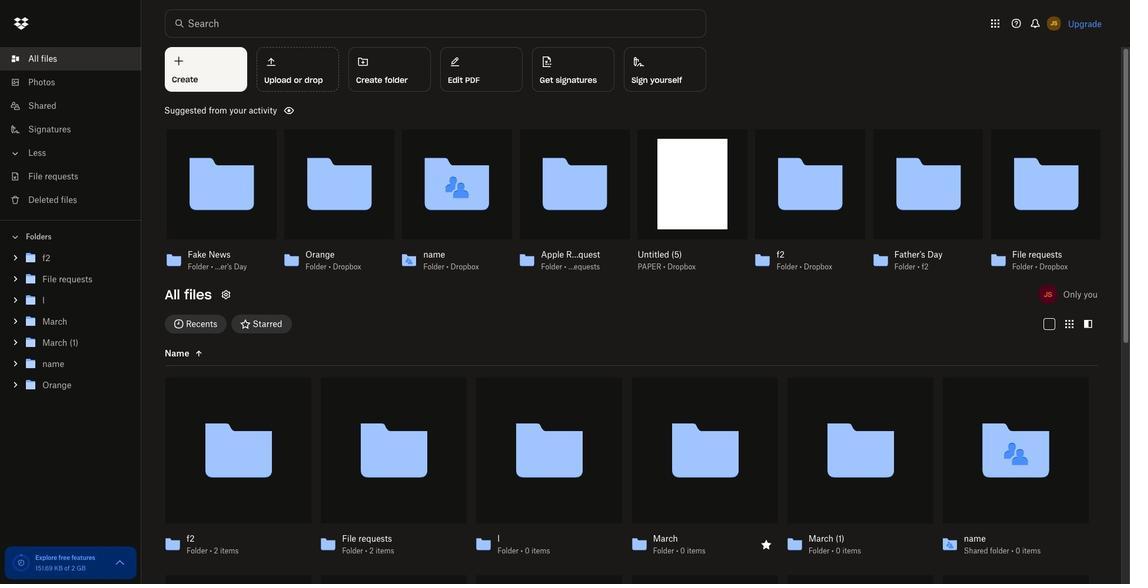 Task type: locate. For each thing, give the bounding box(es) containing it.
shared folder, name row
[[938, 378, 1089, 564]]

folder, l row
[[472, 378, 623, 564]]

dropbox image
[[9, 12, 33, 35]]

folder settings image
[[219, 288, 233, 302]]

file, untitled (2).paper row
[[788, 576, 934, 585]]

list item
[[0, 47, 141, 71]]

folder, f2 row
[[161, 378, 312, 564]]

folder, file requests row
[[316, 378, 467, 564]]

Search in folder "Dropbox" text field
[[188, 16, 682, 31]]

folder, march (1) row
[[783, 378, 934, 564]]

folder, orange row
[[165, 576, 312, 585]]

group
[[0, 246, 141, 405]]

list
[[0, 40, 141, 220]]

file, untitled (1).paper row
[[632, 576, 778, 585]]



Task type: vqa. For each thing, say whether or not it's contained in the screenshot.
Folder settings image
yes



Task type: describe. For each thing, give the bounding box(es) containing it.
quota usage progress bar
[[12, 554, 31, 573]]

file, untitled (3).paper row
[[943, 576, 1089, 585]]

file, ☑️ john's to-dos.paper row
[[321, 576, 467, 585]]

quota usage image
[[12, 554, 31, 573]]

folder, march row
[[627, 378, 778, 564]]

file, intro to dropbox.pdf row
[[477, 576, 623, 585]]

less image
[[9, 148, 21, 160]]



